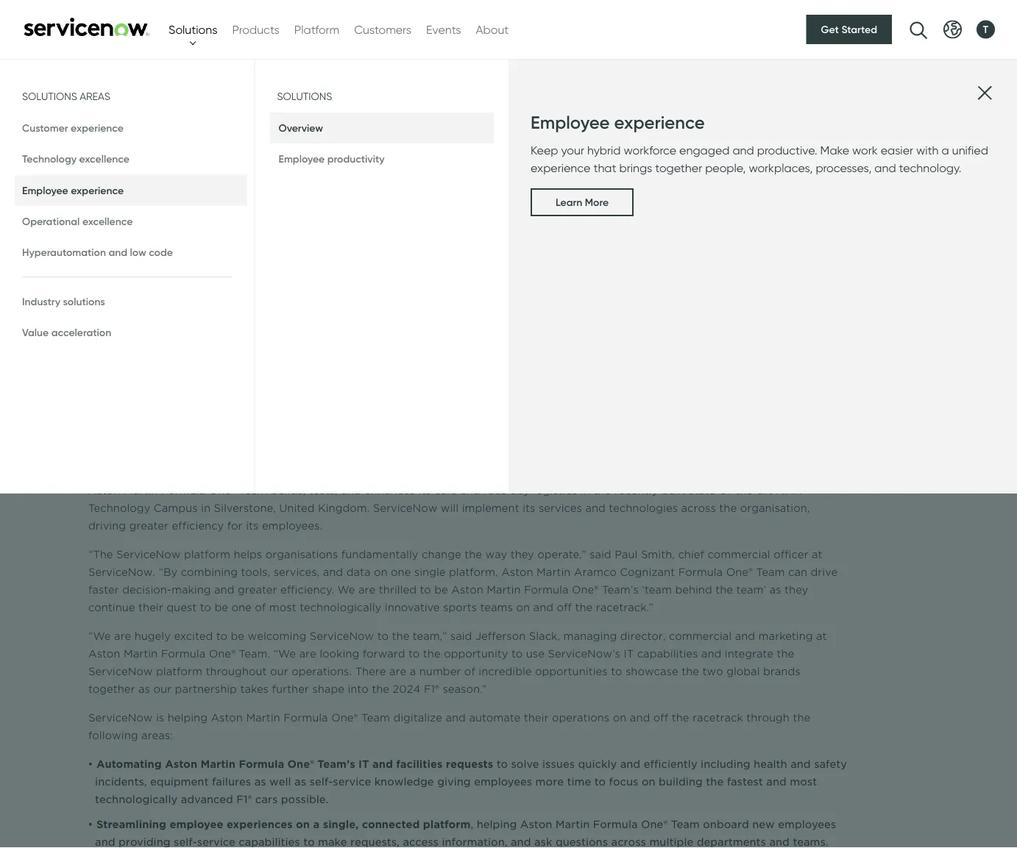 Task type: vqa. For each thing, say whether or not it's contained in the screenshot.
–
yes



Task type: describe. For each thing, give the bounding box(es) containing it.
aramco inside as the "team behind the team," servicenow to streamline aston martin aramco cognizant formula one® team's technology campus onto the servicenow platform
[[483, 246, 525, 259]]

and down season."
[[446, 712, 466, 725]]

formula down operate,"
[[524, 584, 569, 597]]

now),
[[88, 339, 125, 352]]

and down easier
[[875, 161, 897, 175]]

1 ‑ from the left
[[284, 321, 288, 334]]

automate inside servicenow is helping aston martin formula one® team digitalize and automate their operations on and off the racetrack through the following areas:
[[469, 712, 521, 725]]

partnership,
[[732, 438, 796, 451]]

"by
[[159, 567, 178, 579]]

and down the combining
[[214, 584, 235, 597]]

one® inside in today's everchanging market landscape, organizations are concentrating their digital investments into strategic platforms that provide fast time to value. with the aspirations of being the most innovative racing organization, the aston martin formula one® team looks to platform companies that can help them operate and automate at the cutting edge of performance and technology. through the partnership, servicenow will now become the team's intelligent platform for connecting its people, processes, data, and devices.
[[686, 421, 713, 433]]

platform,
[[449, 567, 498, 579]]

one® inside , helping aston martin formula one® team onboard new employees and providing self‑service capabilities to make requests, access information, and ask questions across multiple departments and teams
[[641, 819, 668, 832]]

brands
[[764, 666, 801, 679]]

innovative inside "the servicenow platform helps organisations fundamentally change the way they operate," said paul smith, chief commercial officer at servicenow. "by combining tools, services, and data on one single platform, aston martin aramco cognizant formula one® team can drive faster decision‑making and greater efficiency. we are thrilled to be aston martin formula one® team's 'team behind the team' as they continue their quest to be one of most technologically innovative sports teams on and off the racetrack."
[[385, 602, 440, 614]]

formula down vegas at the right of the page
[[548, 321, 593, 334]]

campus inside as the "team behind the team," servicenow to streamline aston martin aramco cognizant formula one® team's technology campus onto the servicenow platform
[[770, 246, 814, 259]]

decision‑making
[[122, 584, 211, 597]]

its down day
[[523, 503, 536, 515]]

experience down areas
[[71, 122, 124, 134]]

and up slack, on the bottom right
[[534, 602, 554, 614]]

health
[[754, 759, 788, 771]]

at inside "we are hugely excited to be welcoming servicenow to the team," said jefferson slack, managing director, commercial and marketing at aston martin formula one® team. "we are looking forward to the opportunity to use servicenow's it capabilities and integrate the servicenow platform throughout our operations. there are a number of incredible opportunities to showcase the two global brands together as our partnership takes further shape into the 2024 f1® season."
[[817, 631, 827, 643]]

said for operate,"
[[590, 549, 612, 561]]

racetrack."
[[596, 602, 654, 614]]

american
[[413, 374, 464, 387]]

and down being
[[300, 438, 321, 451]]

digital inside in today's everchanging market landscape, organizations are concentrating their digital investments into strategic platforms that provide fast time to value. with the aspirations of being the most innovative racing organization, the aston martin formula one® team looks to platform companies that can help them operate and automate at the cutting edge of performance and technology. through the partnership, servicenow will now become the team's intelligent platform for connecting its people, processes, data, and devices.
[[525, 403, 559, 416]]

1 vertical spatial employee experience
[[22, 184, 124, 197]]

'team
[[642, 584, 672, 597]]

automate inside in today's everchanging market landscape, organizations are concentrating their digital investments into strategic platforms that provide fast time to value. with the aspirations of being the most innovative racing organization, the aston martin formula one® team looks to platform companies that can help them operate and automate at the cutting edge of performance and technology. through the partnership, servicenow will now become the team's intelligent platform for connecting its people, processes, data, and devices.
[[324, 438, 375, 451]]

their inside in today's everchanging market landscape, organizations are concentrating their digital investments into strategic platforms that provide fast time to value. with the aspirations of being the most innovative racing organization, the aston martin formula one® team looks to platform companies that can help them operate and automate at the cutting edge of performance and technology. through the partnership, servicenow will now become the team's intelligent platform for connecting its people, processes, data, and devices.
[[497, 403, 522, 416]]

easier
[[881, 143, 914, 157]]

engaged
[[680, 143, 730, 157]]

and right data,
[[647, 456, 668, 469]]

hyperautomation
[[22, 246, 106, 259]]

race inside aston martin formula one® team builds, tests, and enhances its cars and race day logistics in the recently built state‑of‑the‑art amr technology campus in silverstone, united kingdom. servicenow will implement its services and technologies across the organisation, driving greater efficiency for its employees.
[[484, 485, 507, 497]]

platform button
[[294, 21, 340, 38]]

one® up well
[[288, 759, 314, 771]]

are up 2024
[[389, 666, 407, 679]]

platform down "provide"
[[795, 421, 841, 433]]

inaugural
[[471, 293, 521, 305]]

on right teams
[[517, 602, 530, 614]]

cognizant up "everyone,"
[[490, 321, 545, 334]]

silverstone,
[[214, 503, 276, 515]]

technology inside aston martin formula one® team builds, tests, and enhances its cars and race day logistics in the recently built state‑of‑the‑art amr technology campus in silverstone, united kingdom. servicenow will implement its services and technologies across the organisation, driving greater efficiency for its employees.
[[88, 503, 150, 515]]

0 horizontal spatial be
[[215, 602, 228, 614]]

aston martin formula one® team builds, tests, and enhances its cars and race day logistics in the recently built state‑of‑the‑art amr technology campus in silverstone, united kingdom. servicenow will implement its services and technologies across the organisation, driving greater efficiency for its employees.
[[88, 485, 810, 533]]

data,
[[617, 456, 644, 469]]

concentrating
[[419, 403, 494, 416]]

most inside to solve issues quickly and efficiently including health and safety incidents, equipment failures as well as self‑service knowledge giving employees more time to focus on building the fastest and most technologically advanced f1® cars possible.
[[790, 776, 817, 789]]

0 vertical spatial "we
[[88, 631, 111, 643]]

can inside in today's everchanging market landscape, organizations are concentrating their digital investments into strategic platforms that provide fast time to value. with the aspirations of being the most innovative racing organization, the aston martin formula one® team looks to platform companies that can help them operate and automate at the cutting edge of performance and technology. through the partnership, servicenow will now become the team's intelligent platform for connecting its people, processes, data, and devices.
[[175, 438, 194, 451]]

servicenow inside "the servicenow platform helps organisations fundamentally change the way they operate," said paul smith, chief commercial officer at servicenow. "by combining tools, services, and data on one single platform, aston martin aramco cognizant formula one® team can drive faster decision‑making and greater efficiency. we are thrilled to be aston martin formula one® team's 'team behind the team' as they continue their quest to be one of most technologically innovative sports teams on and off the racetrack."
[[116, 549, 181, 561]]

2024
[[393, 684, 421, 696]]

0 horizontal spatial team's
[[318, 759, 355, 771]]

technology inside as the "team behind the team," servicenow to streamline aston martin aramco cognizant formula one® team's technology campus onto the servicenow platform
[[705, 246, 766, 259]]

team down prix
[[626, 321, 655, 334]]

aston inside aston martin formula one® team builds, tests, and enhances its cars and race day logistics in the recently built state‑of‑the‑art amr technology campus in silverstone, united kingdom. servicenow will implement its services and technologies across the organisation, driving greater efficiency for its employees.
[[88, 485, 120, 497]]

season."
[[443, 684, 487, 696]]

employees inside , helping aston martin formula one® team onboard new employees and providing self‑service capabilities to make requests, access information, and ask questions across multiple departments and teams
[[778, 819, 837, 832]]

tests,
[[309, 485, 338, 497]]

requests
[[446, 759, 493, 771]]

its inside team announces servicenow as its official intelligent platform partner
[[266, 185, 294, 212]]

partner
[[617, 185, 703, 212]]

that for brings
[[594, 161, 617, 175]]

most inside in today's everchanging market landscape, organizations are concentrating their digital investments into strategic platforms that provide fast time to value. with the aspirations of being the most innovative racing organization, the aston martin formula one® team looks to platform companies that can help them operate and automate at the cutting edge of performance and technology. through the partnership, servicenow will now become the team's intelligent platform for connecting its people, processes, data, and devices.
[[345, 421, 373, 433]]

1 horizontal spatial branding
[[405, 293, 454, 305]]

and right services
[[586, 503, 606, 515]]

formula up well
[[239, 759, 284, 771]]

experience up workforce
[[615, 112, 705, 133]]

showcase
[[626, 666, 679, 679]]

cognizant inside aston martin aramco cognizant formula one ®
[[343, 161, 462, 187]]

one® inside as the "team behind the team," servicenow to streamline aston martin aramco cognizant formula one® team's technology campus onto the servicenow platform
[[635, 246, 661, 259]]

solve
[[511, 759, 539, 771]]

industry
[[22, 296, 60, 308]]

and down health
[[767, 776, 787, 789]]

efficiently
[[644, 759, 698, 771]]

cognizant inside as the "team behind the team," servicenow to streamline aston martin aramco cognizant formula one® team's technology campus onto the servicenow platform
[[529, 246, 583, 259]]

connecting
[[435, 456, 495, 469]]

employee
[[170, 819, 224, 832]]

being
[[291, 421, 321, 433]]

automating aston martin formula one® team's it and facilities requests
[[96, 759, 493, 771]]

on down the possible.
[[296, 819, 310, 832]]

kingdom.
[[318, 503, 370, 515]]

failures
[[212, 776, 251, 789]]

looking
[[320, 648, 359, 661]]

the inside to solve issues quickly and efficiently including health and safety incidents, equipment failures as well as self‑service knowledge giving employees more time to focus on building the fastest and most technologically advanced f1® cars possible.
[[706, 776, 724, 789]]

2 vertical spatial that
[[150, 438, 172, 451]]

formula inside aston martin aramco cognizant formula one ®
[[469, 161, 565, 187]]

0 vertical spatial our
[[270, 666, 288, 679]]

0 vertical spatial employee experience
[[531, 112, 705, 133]]

platform up access
[[423, 819, 471, 832]]

your
[[561, 143, 585, 157]]

2 horizontal spatial be
[[435, 584, 448, 597]]

2 ‑ from the left
[[364, 321, 368, 334]]

and left low
[[109, 246, 127, 259]]

for inside (nyse: now), the leading digital workflow company making the world work better for everyone, as the team's official intelligent platform partner. as the "team behind the team," servicenow will streamline the amr technology campus onto the servicenow platform. the team will also reveal servicenow branding on its cars from the final north american race of the 2023 season –
[[500, 339, 515, 352]]

one® down operate,"
[[572, 584, 599, 597]]

focus
[[609, 776, 639, 789]]

and up 'leading'
[[156, 321, 177, 334]]

driving
[[88, 520, 126, 533]]

experience inside keep your hybrid workforce engaged and productive. make work easier with a unified experience that brings together people, workplaces, processes, and technology.
[[531, 161, 591, 175]]

streamline inside as the "team behind the team," servicenow to streamline aston martin aramco cognizant formula one® team's technology campus onto the servicenow platform
[[351, 246, 407, 259]]

employee for employee productivity link
[[279, 153, 325, 165]]

cars inside (nyse: now), the leading digital workflow company making the world work better for everyone, as the team's official intelligent platform partner. as the "team behind the team," servicenow will streamline the amr technology campus onto the servicenow platform. the team will also reveal servicenow branding on its cars from the final north american race of the 2023 season –
[[276, 374, 299, 387]]

at inside in today's everchanging market landscape, organizations are concentrating their digital investments into strategic platforms that provide fast time to value. with the aspirations of being the most innovative racing organization, the aston martin formula one® team looks to platform companies that can help them operate and automate at the cutting edge of performance and technology. through the partnership, servicenow will now become the team's intelligent platform for connecting its people, processes, data, and devices.
[[379, 438, 389, 451]]

campus inside (nyse: now), the leading digital workflow company making the world work better for everyone, as the team's official intelligent platform partner. as the "team behind the team," servicenow will streamline the amr technology campus onto the servicenow platform. the team will also reveal servicenow branding on its cars from the final north american race of the 2023 season –
[[524, 357, 568, 369]]

aston up equipment
[[165, 759, 197, 771]]

more
[[536, 776, 564, 789]]

1 vertical spatial "we
[[274, 648, 296, 661]]

of inside "we are hugely excited to be welcoming servicenow to the team," said jefferson slack, managing director, commercial and marketing at aston martin formula one® team. "we are looking forward to the opportunity to use servicenow's it capabilities and integrate the servicenow platform throughout our operations. there are a number of incredible opportunities to showcase the two global brands together as our partnership takes further shape into the 2024 f1® season."
[[465, 666, 476, 679]]

1 horizontal spatial in
[[581, 485, 591, 497]]

landscape,
[[261, 403, 318, 416]]

team inside servicenow is helping aston martin formula one® team digitalize and automate their operations on and off the racetrack through the following areas:
[[362, 712, 390, 725]]

servicenow.
[[88, 567, 155, 579]]

campus inside aston martin formula one® team builds, tests, and enhances its cars and race day logistics in the recently built state‑of‑the‑art amr technology campus in silverstone, united kingdom. servicenow will implement its services and technologies across the organisation, driving greater efficiency for its employees.
[[154, 503, 198, 515]]

and up "two"
[[702, 648, 722, 661]]

workflow
[[229, 339, 279, 352]]

streamline inside (nyse: now), the leading digital workflow company making the world work better for everyone, as the team's official intelligent platform partner. as the "team behind the team," servicenow will streamline the amr technology campus onto the servicenow platform. the team will also reveal servicenow branding on its cars from the final north american race of the 2023 season –
[[349, 357, 406, 369]]

areas:
[[141, 730, 173, 743]]

formula down chief
[[679, 567, 723, 579]]

2 vertical spatial a
[[313, 819, 320, 832]]

can inside "the servicenow platform helps organisations fundamentally change the way they operate," said paul smith, chief commercial officer at servicenow. "by combining tools, services, and data on one single platform, aston martin aramco cognizant formula one® team can drive faster decision‑making and greater efficiency. we are thrilled to be aston martin formula one® team's 'team behind the team' as they continue their quest to be one of most technologically innovative sports teams on and off the racetrack."
[[789, 567, 808, 579]]

opportunity
[[444, 648, 508, 661]]

one® down the grand
[[596, 321, 623, 334]]

0 vertical spatial platform
[[294, 22, 340, 36]]

a inside "we are hugely excited to be welcoming servicenow to the team," said jefferson slack, managing director, commercial and marketing at aston martin formula one® team. "we are looking forward to the opportunity to use servicenow's it capabilities and integrate the servicenow platform throughout our operations. there are a number of incredible opportunities to showcase the two global brands together as our partnership takes further shape into the 2024 f1® season."
[[410, 666, 416, 679]]

a inside keep your hybrid workforce engaged and productive. make work easier with a unified experience that brings together people, workplaces, processes, and technology.
[[942, 143, 950, 157]]

aston down way at the bottom left of the page
[[502, 567, 533, 579]]

innovative inside in today's everchanging market landscape, organizations are concentrating their digital investments into strategic platforms that provide fast time to value. with the aspirations of being the most innovative racing organization, the aston martin formula one® team looks to platform companies that can help them operate and automate at the cutting edge of performance and technology. through the partnership, servicenow will now become the team's intelligent platform for connecting its people, processes, data, and devices.
[[376, 421, 431, 433]]

new
[[753, 819, 775, 832]]

are up operations.
[[299, 648, 316, 661]]

and up integrate
[[735, 631, 756, 643]]

from
[[302, 374, 328, 387]]

are left hugely
[[114, 631, 131, 643]]

on down fundamentally
[[374, 567, 388, 579]]

technologically inside "the servicenow platform helps organisations fundamentally change the way they operate," said paul smith, chief commercial officer at servicenow. "by combining tools, services, and data on one single platform, aston martin aramco cognizant formula one® team can drive faster decision‑making and greater efficiency. we are thrilled to be aston martin formula one® team's 'team behind the team' as they continue their quest to be one of most technologically innovative sports teams on and off the racetrack."
[[300, 602, 382, 614]]

official inside team announces servicenow as its official intelligent platform partner
[[301, 185, 379, 212]]

1 vertical spatial it
[[359, 759, 369, 771]]

0 vertical spatial 2023
[[332, 321, 360, 334]]

together inside "we are hugely excited to be welcoming servicenow to the team," said jefferson slack, managing director, commercial and marketing at aston martin formula one® team. "we are looking forward to the opportunity to use servicenow's it capabilities and integrate the servicenow platform throughout our operations. there are a number of incredible opportunities to showcase the two global brands together as our partnership takes further shape into the 2024 f1® season."
[[88, 684, 135, 696]]

will inside aston martin formula one® team builds, tests, and enhances its cars and race day logistics in the recently built state‑of‑the‑art amr technology campus in silverstone, united kingdom. servicenow will implement its services and technologies across the organisation, driving greater efficiency for its employees.
[[441, 503, 459, 515]]

commercial inside "the servicenow platform helps organisations fundamentally change the way they operate," said paul smith, chief commercial officer at servicenow. "by combining tools, services, and data on one single platform, aston martin aramco cognizant formula one® team can drive faster decision‑making and greater efficiency. we are thrilled to be aston martin formula one® team's 'team behind the team' as they continue their quest to be one of most technologically innovative sports teams on and off the racetrack."
[[708, 549, 771, 561]]

technologically inside to solve issues quickly and efficiently including health and safety incidents, equipment failures as well as self‑service knowledge giving employees more time to focus on building the fastest and most technologically advanced f1® cars possible.
[[95, 794, 178, 807]]

servicenow's
[[548, 648, 621, 661]]

together inside keep your hybrid workforce engaged and productive. make work easier with a unified experience that brings together people, workplaces, processes, and technology.
[[656, 161, 703, 175]]

is
[[156, 712, 164, 725]]

its down silverstone,
[[246, 520, 259, 533]]

number
[[419, 666, 461, 679]]

vegas
[[546, 293, 579, 305]]

industry solutions
[[22, 296, 105, 308]]

formula inside aston martin formula one® team builds, tests, and enhances its cars and race day logistics in the recently built state‑of‑the‑art amr technology campus in silverstone, united kingdom. servicenow will implement its services and technologies across the organisation, driving greater efficiency for its employees.
[[161, 485, 206, 497]]

of up the "operate"
[[276, 421, 288, 433]]

questions
[[556, 837, 608, 849]]

2 horizontal spatial employee
[[531, 112, 610, 133]]

will inside in today's everchanging market landscape, organizations are concentrating their digital investments into strategic platforms that provide fast time to value. with the aspirations of being the most innovative racing organization, the aston martin formula one® team looks to platform companies that can help them operate and automate at the cutting edge of performance and technology. through the partnership, servicenow will now become the team's intelligent platform for connecting its people, processes, data, and devices.
[[156, 456, 174, 469]]

fundamentally
[[341, 549, 419, 561]]

one® inside "we are hugely excited to be welcoming servicenow to the team," said jefferson slack, managing director, commercial and marketing at aston martin formula one® team. "we are looking forward to the opportunity to use servicenow's it capabilities and integrate the servicenow platform throughout our operations. there are a number of incredible opportunities to showcase the two global brands together as our partnership takes further shape into the 2024 f1® season."
[[209, 648, 236, 661]]

operations
[[552, 712, 610, 725]]

organisation,
[[740, 503, 810, 515]]

platform inside "the servicenow platform helps organisations fundamentally change the way they operate," said paul smith, chief commercial officer at servicenow. "by combining tools, services, and data on one single platform, aston martin aramco cognizant formula one® team can drive faster decision‑making and greater efficiency. we are thrilled to be aston martin formula one® team's 'team behind the team' as they continue their quest to be one of most technologically innovative sports teams on and off the racetrack."
[[184, 549, 230, 561]]

grand
[[582, 293, 615, 305]]

areas
[[80, 90, 110, 102]]

will down partner.
[[795, 357, 812, 369]]

aston down on‑car
[[371, 321, 403, 334]]

keep
[[531, 143, 558, 157]]

on inside servicenow is helping aston martin formula one® team digitalize and automate their operations on and off the racetrack through the following areas:
[[613, 712, 627, 725]]

platform up enhances
[[367, 456, 413, 469]]

work inside keep your hybrid workforce engaged and productive. make work easier with a unified experience that brings together people, workplaces, processes, and technology.
[[853, 143, 878, 157]]

servicenow inside servicenow is helping aston martin formula one® team digitalize and automate their operations on and off the racetrack through the following areas:
[[88, 712, 153, 725]]

employee experience link
[[15, 175, 247, 206]]

intelligent
[[310, 456, 363, 469]]

solutions areas
[[22, 90, 110, 102]]

team inside , helping aston martin formula one® team onboard new employees and providing self‑service capabilities to make requests, access information, and ask questions across multiple departments and teams
[[671, 819, 700, 832]]

that for provide
[[760, 403, 782, 416]]

operational excellence
[[22, 215, 133, 228]]

employee for employee experience link
[[22, 184, 68, 197]]

las
[[524, 293, 543, 305]]

employees inside to solve issues quickly and efficiently including health and safety incidents, equipment failures as well as self‑service knowledge giving employees more time to focus on building the fastest and most technologically advanced f1® cars possible.
[[474, 776, 532, 789]]

paul
[[615, 549, 638, 561]]

operational
[[22, 215, 80, 228]]

aramco up better
[[444, 321, 487, 334]]

customer experience link
[[15, 113, 247, 144]]

servicenow inside team announces servicenow as its official intelligent platform partner
[[88, 185, 227, 212]]

and left ask on the right bottom of the page
[[511, 837, 531, 849]]

0 horizontal spatial our
[[154, 684, 172, 696]]

as inside (nyse: now), the leading digital workflow company making the world work better for everyone, as the team's official intelligent platform partner. as the "team behind the team," servicenow will streamline the amr technology campus onto the servicenow platform. the team will also reveal servicenow branding on its cars from the final north american race of the 2023 season –
[[574, 339, 586, 352]]

data
[[347, 567, 371, 579]]

team inside "the servicenow platform helps organisations fundamentally change the way they operate," said paul smith, chief commercial officer at servicenow. "by combining tools, services, and data on one single platform, aston martin aramco cognizant formula one® team can drive faster decision‑making and greater efficiency. we are thrilled to be aston martin formula one® team's 'team behind the team' as they continue their quest to be one of most technologically innovative sports teams on and off the racetrack."
[[757, 567, 785, 579]]

at left inaugural
[[457, 293, 468, 305]]

learn more link
[[531, 189, 634, 217]]

silverstone,
[[180, 321, 261, 334]]

most inside "the servicenow platform helps organisations fundamentally change the way they operate," said paul smith, chief commercial officer at servicenow. "by combining tools, services, and data on one single platform, aston martin aramco cognizant formula one® team can drive faster decision‑making and greater efficiency. we are thrilled to be aston martin formula one® team's 'team behind the team' as they continue their quest to be one of most technologically innovative sports teams on and off the racetrack."
[[269, 602, 296, 614]]

solutions
[[63, 296, 105, 308]]

and up 'focus' in the bottom right of the page
[[620, 759, 641, 771]]

provide
[[785, 403, 827, 416]]

and up implement
[[460, 485, 481, 497]]

edge
[[455, 438, 482, 451]]

technology. inside in today's everchanging market landscape, organizations are concentrating their digital investments into strategic platforms that provide fast time to value. with the aspirations of being the most innovative racing organization, the aston martin formula one® team looks to platform companies that can help them operate and automate at the cutting edge of performance and technology. through the partnership, servicenow will now become the team's intelligent platform for connecting its people, processes, data, and devices.
[[596, 438, 659, 451]]

investments
[[562, 403, 627, 416]]

to inside , helping aston martin formula one® team onboard new employees and providing self‑service capabilities to make requests, access information, and ask questions across multiple departments and teams
[[304, 837, 315, 849]]

servicenow image
[[22, 17, 151, 36]]

be inside "we are hugely excited to be welcoming servicenow to the team," said jefferson slack, managing director, commercial and marketing at aston martin formula one® team. "we are looking forward to the opportunity to use servicenow's it capabilities and integrate the servicenow platform throughout our operations. there are a number of incredible opportunities to showcase the two global brands together as our partnership takes further shape into the 2024 f1® season."
[[231, 631, 244, 643]]

martin inside aston martin aramco cognizant formula one ®
[[164, 161, 237, 187]]

onboard
[[703, 819, 749, 832]]

and down investments
[[573, 438, 593, 451]]

time inside to solve issues quickly and efficiently including health and safety incidents, equipment failures as well as self‑service knowledge giving employees more time to focus on building the fastest and most technologically advanced f1® cars possible.
[[567, 776, 591, 789]]

team'
[[737, 584, 767, 597]]

providing
[[119, 837, 170, 849]]

throughout
[[206, 666, 267, 679]]

continue
[[88, 602, 135, 614]]

and down the showcase
[[630, 712, 650, 725]]

digitalize
[[393, 712, 442, 725]]

0 horizontal spatial one
[[232, 602, 252, 614]]

platform inside team announces servicenow as its official intelligent platform partner
[[510, 185, 610, 212]]

0 horizontal spatial in
[[201, 503, 211, 515]]

knowledge
[[375, 776, 434, 789]]

and left safety on the bottom right of page
[[791, 759, 811, 771]]

employees.
[[262, 520, 323, 533]]

incredible
[[479, 666, 532, 679]]

aston inside servicenow is helping aston martin formula one® team digitalize and automate their operations on and off the racetrack through the following areas:
[[211, 712, 243, 725]]



Task type: locate. For each thing, give the bounding box(es) containing it.
devices.
[[671, 456, 714, 469]]

platform inside as the "team behind the team," servicenow to streamline aston martin aramco cognizant formula one® team's technology campus onto the servicenow platform
[[490, 264, 537, 276]]

technologically down "we"
[[300, 602, 382, 614]]

1 horizontal spatial most
[[345, 421, 373, 433]]

of right edge
[[486, 438, 497, 451]]

0 vertical spatial branding
[[405, 293, 454, 305]]

excellence
[[79, 153, 130, 165], [82, 215, 133, 228]]

innovative down thrilled
[[385, 602, 440, 614]]

value
[[22, 327, 49, 339]]

cognizant up the 'team
[[620, 567, 675, 579]]

on right 'focus' in the bottom right of the page
[[642, 776, 656, 789]]

2 horizontal spatial platform
[[745, 339, 791, 352]]

there
[[355, 666, 386, 679]]

sports
[[443, 602, 477, 614]]

time inside in today's everchanging market landscape, organizations are concentrating their digital investments into strategic platforms that provide fast time to value. with the aspirations of being the most innovative racing organization, the aston martin formula one® team looks to platform companies that can help them operate and automate at the cutting edge of performance and technology. through the partnership, servicenow will now become the team's intelligent platform for connecting its people, processes, data, and devices.
[[88, 421, 112, 433]]

world
[[399, 339, 430, 352]]

0 horizontal spatial a
[[313, 819, 320, 832]]

overview link
[[270, 113, 494, 144]]

0 horizontal spatial team's
[[271, 456, 307, 469]]

0 horizontal spatial together
[[88, 684, 135, 696]]

as inside team announces servicenow as its official intelligent platform partner
[[234, 185, 259, 212]]

martin inside , helping aston martin formula one® team onboard new employees and providing self‑service capabilities to make requests, access information, and ask questions across multiple departments and teams
[[556, 819, 590, 832]]

workplaces,
[[749, 161, 813, 175]]

1 vertical spatial digital
[[525, 403, 559, 416]]

1 horizontal spatial it
[[624, 648, 634, 661]]

solutions for solutions popup button
[[169, 22, 218, 36]]

at up drive
[[812, 549, 823, 561]]

servicenow on‑car branding at inaugural las vegas grand prix
[[300, 293, 639, 305]]

work inside (nyse: now), the leading digital workflow company making the world work better for everyone, as the team's official intelligent platform partner. as the "team behind the team," servicenow will streamline the amr technology campus onto the servicenow platform. the team will also reveal servicenow branding on its cars from the final north american race of the 2023 season –
[[433, 339, 460, 352]]

into inside in today's everchanging market landscape, organizations are concentrating their digital investments into strategic platforms that provide fast time to value. with the aspirations of being the most innovative racing organization, the aston martin formula one® team looks to platform companies that can help them operate and automate at the cutting edge of performance and technology. through the partnership, servicenow will now become the team's intelligent platform for connecting its people, processes, data, and devices.
[[630, 403, 651, 416]]

technology
[[22, 153, 77, 165], [705, 246, 766, 259], [459, 357, 521, 369], [88, 503, 150, 515]]

are down north at the left
[[398, 403, 415, 416]]

as inside (nyse: now), the leading digital workflow company making the world work better for everyone, as the team's official intelligent platform partner. as the "team behind the team," servicenow will streamline the amr technology campus onto the servicenow platform. the team will also reveal servicenow branding on its cars from the final north american race of the 2023 season –
[[88, 357, 102, 369]]

aramco down paul
[[574, 567, 617, 579]]

0 horizontal spatial capabilities
[[239, 837, 300, 849]]

0 horizontal spatial employees
[[474, 776, 532, 789]]

better
[[464, 339, 497, 352]]

of inside (nyse: now), the leading digital workflow company making the world work better for everyone, as the team's official intelligent platform partner. as the "team behind the team," servicenow will streamline the amr technology campus onto the servicenow platform. the team will also reveal servicenow branding on its cars from the final north american race of the 2023 season –
[[494, 374, 505, 387]]

aston inside "we are hugely excited to be welcoming servicenow to the team," said jefferson slack, managing director, commercial and marketing at aston martin formula one® team. "we are looking forward to the opportunity to use servicenow's it capabilities and integrate the servicenow platform throughout our operations. there are a number of incredible opportunities to showcase the two global brands together as our partnership takes further shape into the 2024 f1® season."
[[88, 648, 120, 661]]

1 horizontal spatial a
[[410, 666, 416, 679]]

"team down operational excellence link
[[135, 246, 167, 259]]

‑
[[284, 321, 288, 334], [364, 321, 368, 334]]

builds,
[[271, 485, 306, 497]]

combining
[[181, 567, 238, 579]]

team's up the possible.
[[318, 759, 355, 771]]

platform
[[490, 264, 537, 276], [795, 421, 841, 433], [367, 456, 413, 469], [184, 549, 230, 561], [156, 666, 202, 679], [423, 819, 471, 832]]

2 vertical spatial for
[[227, 520, 243, 533]]

market
[[220, 403, 258, 416]]

, helping aston martin formula one® team onboard new employees and providing self‑service capabilities to make requests, access information, and ask questions across multiple departments and teams
[[95, 819, 837, 849]]

will
[[328, 357, 346, 369], [795, 357, 812, 369], [156, 456, 174, 469], [441, 503, 459, 515]]

excellence for technology excellence
[[79, 153, 130, 165]]

martin inside servicenow is helping aston martin formula one® team digitalize and automate their operations on and off the racetrack through the following areas:
[[246, 712, 280, 725]]

will left implement
[[441, 503, 459, 515]]

1 vertical spatial race
[[484, 485, 507, 497]]

across
[[681, 503, 716, 515], [612, 837, 646, 849]]

2 vertical spatial team's
[[318, 759, 355, 771]]

aramco down the overview
[[244, 161, 336, 187]]

2 horizontal spatial campus
[[770, 246, 814, 259]]

1 vertical spatial self‑service
[[174, 837, 235, 849]]

including
[[701, 759, 751, 771]]

and up kingdom.
[[341, 485, 361, 497]]

for right better
[[500, 339, 515, 352]]

1 vertical spatial that
[[760, 403, 782, 416]]

efficiency.
[[280, 584, 334, 597]]

customers button
[[354, 21, 412, 38]]

as inside "the servicenow platform helps organisations fundamentally change the way they operate," said paul smith, chief commercial officer at servicenow. "by combining tools, services, and data on one single platform, aston martin aramco cognizant formula one® team can drive faster decision‑making and greater efficiency. we are thrilled to be aston martin formula one® team's 'team behind the team' as they continue their quest to be one of most technologically innovative sports teams on and off the racetrack."
[[770, 584, 782, 597]]

people, inside in today's everchanging market landscape, organizations are concentrating their digital investments into strategic platforms that provide fast time to value. with the aspirations of being the most innovative racing organization, the aston martin formula one® team looks to platform companies that can help them operate and automate at the cutting edge of performance and technology. through the partnership, servicenow will now become the team's intelligent platform for connecting its people, processes, data, and devices.
[[515, 456, 554, 469]]

on right operations
[[613, 712, 627, 725]]

digital down silverstone,
[[192, 339, 226, 352]]

said for team,"
[[450, 631, 472, 643]]

0 vertical spatial employees
[[474, 776, 532, 789]]

formula down keep
[[469, 161, 565, 187]]

0 horizontal spatial branding
[[192, 374, 240, 387]]

one® up team'
[[726, 567, 753, 579]]

1 horizontal spatial into
[[630, 403, 651, 416]]

helping inside , helping aston martin formula one® team onboard new employees and providing self‑service capabilities to make requests, access information, and ask questions across multiple departments and teams
[[477, 819, 517, 832]]

1 vertical spatial can
[[789, 567, 808, 579]]

uk
[[264, 321, 280, 334]]

on up market
[[243, 374, 257, 387]]

now
[[177, 456, 200, 469]]

aspirations
[[214, 421, 273, 433]]

self‑service up the possible.
[[310, 776, 371, 789]]

aston down platform,
[[452, 584, 484, 597]]

helping right 'is'
[[168, 712, 208, 725]]

1 horizontal spatial they
[[785, 584, 809, 597]]

0 vertical spatial in
[[581, 485, 591, 497]]

helping inside servicenow is helping aston martin formula one® team digitalize and automate their operations on and off the racetrack through the following areas:
[[168, 712, 208, 725]]

its up landscape,
[[260, 374, 273, 387]]

in up efficiency
[[201, 503, 211, 515]]

time down quickly
[[567, 776, 591, 789]]

team's down prix
[[610, 339, 645, 352]]

1 horizontal spatial employees
[[778, 819, 837, 832]]

hyperautomation and low code
[[22, 246, 173, 259]]

and up knowledge on the bottom of page
[[373, 759, 393, 771]]

formula inside in today's everchanging market landscape, organizations are concentrating their digital investments into strategic platforms that provide fast time to value. with the aspirations of being the most innovative racing organization, the aston martin formula one® team looks to platform companies that can help them operate and automate at the cutting edge of performance and technology. through the partnership, servicenow will now become the team's intelligent platform for connecting its people, processes, data, and devices.
[[638, 421, 683, 433]]

0 horizontal spatial intelligent
[[386, 185, 503, 212]]

at inside "the servicenow platform helps organisations fundamentally change the way they operate," said paul smith, chief commercial officer at servicenow. "by combining tools, services, and data on one single platform, aston martin aramco cognizant formula one® team can drive faster decision‑making and greater efficiency. we are thrilled to be aston martin formula one® team's 'team behind the team' as they continue their quest to be one of most technologically innovative sports teams on and off the racetrack."
[[812, 549, 823, 561]]

technology excellence link
[[15, 144, 247, 175]]

solutions for solutions areas
[[22, 90, 77, 102]]

0 vertical spatial race
[[468, 374, 491, 387]]

1 vertical spatial processes,
[[558, 456, 614, 469]]

1 vertical spatial team,"
[[223, 357, 257, 369]]

0 horizontal spatial it
[[359, 759, 369, 771]]

branding up las vegas and silverstone, uk ‑ nov. 8, 2023 ‑ aston martin aramco cognizant formula one® team announced
[[405, 293, 454, 305]]

solutions up customer
[[22, 90, 77, 102]]

team's
[[610, 339, 645, 352], [271, 456, 307, 469]]

commercial inside "we are hugely excited to be welcoming servicenow to the team," said jefferson slack, managing director, commercial and marketing at aston martin formula one® team. "we are looking forward to the opportunity to use servicenow's it capabilities and integrate the servicenow platform throughout our operations. there are a number of incredible opportunities to showcase the two global brands together as our partnership takes further shape into the 2024 f1® season."
[[669, 631, 732, 643]]

behind down chief
[[675, 584, 713, 597]]

official inside (nyse: now), the leading digital workflow company making the world work better for everyone, as the team's official intelligent platform partner. as the "team behind the team," servicenow will streamline the amr technology campus onto the servicenow platform. the team will also reveal servicenow branding on its cars from the final north american race of the 2023 season –
[[648, 339, 685, 352]]

"team inside as the "team behind the team," servicenow to streamline aston martin aramco cognizant formula one® team's technology campus onto the servicenow platform
[[135, 246, 167, 259]]

0 vertical spatial into
[[630, 403, 651, 416]]

information,
[[442, 837, 508, 849]]

team's down the "operate"
[[271, 456, 307, 469]]

race down better
[[468, 374, 491, 387]]

0 vertical spatial they
[[511, 549, 534, 561]]

1 vertical spatial amr
[[776, 485, 802, 497]]

work right "make"
[[853, 143, 878, 157]]

slack,
[[529, 631, 560, 643]]

and up "we"
[[323, 567, 343, 579]]

unified
[[953, 143, 989, 157]]

formula inside servicenow is helping aston martin formula one® team digitalize and automate their operations on and off the racetrack through the following areas:
[[284, 712, 328, 725]]

said left paul
[[590, 549, 612, 561]]

0 horizontal spatial "we
[[88, 631, 111, 643]]

intelligent up platform.
[[688, 339, 742, 352]]

team
[[764, 357, 791, 369]]

team," inside as the "team behind the team," servicenow to streamline aston martin aramco cognizant formula one® team's technology campus onto the servicenow platform
[[232, 246, 266, 259]]

customer
[[22, 122, 68, 134]]

0 horizontal spatial self‑service
[[174, 837, 235, 849]]

efficiency
[[172, 520, 224, 533]]

1 vertical spatial our
[[154, 684, 172, 696]]

0 vertical spatial across
[[681, 503, 716, 515]]

single,
[[323, 819, 359, 832]]

1 horizontal spatial team's
[[602, 584, 639, 597]]

commercial
[[708, 549, 771, 561], [669, 631, 732, 643]]

2 vertical spatial be
[[231, 631, 244, 643]]

strategic
[[654, 403, 702, 416]]

1 vertical spatial technologically
[[95, 794, 178, 807]]

one® up silverstone,
[[209, 485, 236, 497]]

together down engaged in the right top of the page
[[656, 161, 703, 175]]

servicenow
[[88, 185, 227, 212], [269, 246, 333, 259], [423, 264, 487, 276], [300, 293, 364, 305], [261, 357, 325, 369], [621, 357, 685, 369], [124, 374, 188, 387], [88, 456, 153, 469], [373, 503, 438, 515], [116, 549, 181, 561], [310, 631, 374, 643], [88, 666, 153, 679], [88, 712, 153, 725]]

jefferson
[[476, 631, 526, 643]]

0 horizontal spatial they
[[511, 549, 534, 561]]

0 vertical spatial streamline
[[351, 246, 407, 259]]

0 horizontal spatial official
[[301, 185, 379, 212]]

a up make
[[313, 819, 320, 832]]

team up silverstone,
[[239, 485, 268, 497]]

for inside aston martin formula one® team builds, tests, and enhances its cars and race day logistics in the recently built state‑of‑the‑art amr technology campus in silverstone, united kingdom. servicenow will implement its services and technologies across the organisation, driving greater efficiency for its employees.
[[227, 520, 243, 533]]

1 horizontal spatial onto
[[817, 246, 842, 259]]

team inside in today's everchanging market landscape, organizations are concentrating their digital investments into strategic platforms that provide fast time to value. with the aspirations of being the most innovative racing organization, the aston martin formula one® team looks to platform companies that can help them operate and automate at the cutting edge of performance and technology. through the partnership, servicenow will now become the team's intelligent platform for connecting its people, processes, data, and devices.
[[716, 421, 745, 433]]

2023 up making
[[332, 321, 360, 334]]

2 horizontal spatial most
[[790, 776, 817, 789]]

1 vertical spatial into
[[348, 684, 369, 696]]

their inside "the servicenow platform helps organisations fundamentally change the way they operate," said paul smith, chief commercial officer at servicenow. "by combining tools, services, and data on one single platform, aston martin aramco cognizant formula one® team can drive faster decision‑making and greater efficiency. we are thrilled to be aston martin formula one® team's 'team behind the team' as they continue their quest to be one of most technologically innovative sports teams on and off the racetrack."
[[138, 602, 163, 614]]

for down cutting
[[416, 456, 432, 469]]

of up welcoming
[[255, 602, 266, 614]]

0 horizontal spatial people,
[[515, 456, 554, 469]]

way
[[486, 549, 507, 561]]

formula inside , helping aston martin formula one® team onboard new employees and providing self‑service capabilities to make requests, access information, and ask questions across multiple departments and teams
[[593, 819, 638, 832]]

aramco inside aston martin aramco cognizant formula one ®
[[244, 161, 336, 187]]

1 horizontal spatial time
[[567, 776, 591, 789]]

1 vertical spatial official
[[648, 339, 685, 352]]

team," inside (nyse: now), the leading digital workflow company making the world work better for everyone, as the team's official intelligent platform partner. as the "team behind the team," servicenow will streamline the amr technology campus onto the servicenow platform. the team will also reveal servicenow branding on its cars from the final north american race of the 2023 season –
[[223, 357, 257, 369]]

behind right low
[[170, 246, 207, 259]]

capabilities down experiences
[[239, 837, 300, 849]]

amr inside aston martin formula one® team builds, tests, and enhances its cars and race day logistics in the recently built state‑of‑the‑art amr technology campus in silverstone, united kingdom. servicenow will implement its services and technologies across the organisation, driving greater efficiency for its employees.
[[776, 485, 802, 497]]

safety
[[814, 759, 847, 771]]

processes, down "make"
[[816, 161, 872, 175]]

greater inside "the servicenow platform helps organisations fundamentally change the way they operate," said paul smith, chief commercial officer at servicenow. "by combining tools, services, and data on one single platform, aston martin aramco cognizant formula one® team can drive faster decision‑making and greater efficiency. we are thrilled to be aston martin formula one® team's 'team behind the team' as they continue their quest to be one of most technologically innovative sports teams on and off the racetrack."
[[238, 584, 277, 597]]

their up organization,
[[497, 403, 522, 416]]

1 vertical spatial they
[[785, 584, 809, 597]]

automate down season."
[[469, 712, 521, 725]]

self‑service inside to solve issues quickly and efficiently including health and safety incidents, equipment failures as well as self‑service knowledge giving employees more time to focus on building the fastest and most technologically advanced f1® cars possible.
[[310, 776, 371, 789]]

0 vertical spatial it
[[624, 648, 634, 661]]

cars left from
[[276, 374, 299, 387]]

0 vertical spatial campus
[[770, 246, 814, 259]]

0 horizontal spatial that
[[150, 438, 172, 451]]

in right logistics
[[581, 485, 591, 497]]

about
[[476, 22, 509, 36]]

martin inside "we are hugely excited to be welcoming servicenow to the team," said jefferson slack, managing director, commercial and marketing at aston martin formula one® team. "we are looking forward to the opportunity to use servicenow's it capabilities and integrate the servicenow platform throughout our operations. there are a number of incredible opportunities to showcase the two global brands together as our partnership takes further shape into the 2024 f1® season."
[[124, 648, 158, 661]]

at down the organizations
[[379, 438, 389, 451]]

across inside , helping aston martin formula one® team onboard new employees and providing self‑service capabilities to make requests, access information, and ask questions across multiple departments and teams
[[612, 837, 646, 849]]

further
[[272, 684, 309, 696]]

platform up the combining
[[184, 549, 230, 561]]

‑ right uk
[[284, 321, 288, 334]]

streamline
[[351, 246, 407, 259], [349, 357, 406, 369]]

8,
[[319, 321, 329, 334]]

team.
[[239, 648, 270, 661]]

1 horizontal spatial campus
[[524, 357, 568, 369]]

onto inside as the "team behind the team," servicenow to streamline aston martin aramco cognizant formula one® team's technology campus onto the servicenow platform
[[817, 246, 842, 259]]

help
[[198, 438, 221, 451]]

with
[[917, 143, 939, 157]]

processes, inside keep your hybrid workforce engaged and productive. make work easier with a unified experience that brings together people, workplaces, processes, and technology.
[[816, 161, 872, 175]]

cognizant up vegas at the right of the page
[[529, 246, 583, 259]]

it inside "we are hugely excited to be welcoming servicenow to the team," said jefferson slack, managing director, commercial and marketing at aston martin formula one® team. "we are looking forward to the opportunity to use servicenow's it capabilities and integrate the servicenow platform throughout our operations. there are a number of incredible opportunities to showcase the two global brands together as our partnership takes further shape into the 2024 f1® season."
[[624, 648, 634, 661]]

cars inside to solve issues quickly and efficiently including health and safety incidents, equipment failures as well as self‑service knowledge giving employees more time to focus on building the fastest and most technologically advanced f1® cars possible.
[[255, 794, 278, 807]]

customer experience
[[22, 122, 124, 134]]

intelligent up as the "team behind the team," servicenow to streamline aston martin aramco cognizant formula one® team's technology campus onto the servicenow platform
[[386, 185, 503, 212]]

commercial up team'
[[708, 549, 771, 561]]

said inside "the servicenow platform helps organisations fundamentally change the way they operate," said paul smith, chief commercial officer at servicenow. "by combining tools, services, and data on one single platform, aston martin aramco cognizant formula one® team can drive faster decision‑making and greater efficiency. we are thrilled to be aston martin formula one® team's 'team behind the team' as they continue their quest to be one of most technologically innovative sports teams on and off the racetrack."
[[590, 549, 612, 561]]

1 vertical spatial "team
[[127, 357, 158, 369]]

1 horizontal spatial technologically
[[300, 602, 382, 614]]

branding inside (nyse: now), the leading digital workflow company making the world work better for everyone, as the team's official intelligent platform partner. as the "team behind the team," servicenow will streamline the amr technology campus onto the servicenow platform. the team will also reveal servicenow branding on its cars from the final north american race of the 2023 season –
[[192, 374, 240, 387]]

excellence for operational excellence
[[82, 215, 133, 228]]

off inside "the servicenow platform helps organisations fundamentally change the way they operate," said paul smith, chief commercial officer at servicenow. "by combining tools, services, and data on one single platform, aston martin aramco cognizant formula one® team can drive faster decision‑making and greater efficiency. we are thrilled to be aston martin formula one® team's 'team behind the team' as they continue their quest to be one of most technologically innovative sports teams on and off the racetrack."
[[557, 602, 572, 614]]

at right marketing
[[817, 631, 827, 643]]

employees right new
[[778, 819, 837, 832]]

2 horizontal spatial solutions
[[277, 90, 332, 102]]

2 vertical spatial their
[[524, 712, 549, 725]]

into left strategic
[[630, 403, 651, 416]]

equipment
[[150, 776, 209, 789]]

1 horizontal spatial greater
[[238, 584, 277, 597]]

for inside in today's everchanging market landscape, organizations are concentrating their digital investments into strategic platforms that provide fast time to value. with the aspirations of being the most innovative racing organization, the aston martin formula one® team looks to platform companies that can help them operate and automate at the cutting edge of performance and technology. through the partnership, servicenow will now become the team's intelligent platform for connecting its people, processes, data, and devices.
[[416, 456, 432, 469]]

cognizant inside "the servicenow platform helps organisations fundamentally change the way they operate," said paul smith, chief commercial officer at servicenow. "by combining tools, services, and data on one single platform, aston martin aramco cognizant formula one® team can drive faster decision‑making and greater efficiency. we are thrilled to be aston martin formula one® team's 'team behind the team' as they continue their quest to be one of most technologically innovative sports teams on and off the racetrack."
[[620, 567, 675, 579]]

our up 'is'
[[154, 684, 172, 696]]

1 vertical spatial across
[[612, 837, 646, 849]]

0 horizontal spatial their
[[138, 602, 163, 614]]

1 vertical spatial cars
[[435, 485, 457, 497]]

platform.
[[688, 357, 737, 369]]

innovative
[[376, 421, 431, 433], [385, 602, 440, 614]]

greater inside aston martin formula one® team builds, tests, and enhances its cars and race day logistics in the recently built state‑of‑the‑art amr technology campus in silverstone, united kingdom. servicenow will implement its services and technologies across the organisation, driving greater efficiency for its employees.
[[129, 520, 169, 533]]

greater down tools,
[[238, 584, 277, 597]]

martin inside in today's everchanging market landscape, organizations are concentrating their digital investments into strategic platforms that provide fast time to value. with the aspirations of being the most innovative racing organization, the aston martin formula one® team looks to platform companies that can help them operate and automate at the cutting edge of performance and technology. through the partnership, servicenow will now become the team's intelligent platform for connecting its people, processes, data, and devices.
[[601, 421, 635, 433]]

operate,"
[[538, 549, 586, 561]]

1 vertical spatial said
[[450, 631, 472, 643]]

0 vertical spatial "team
[[135, 246, 167, 259]]

and down new
[[770, 837, 790, 849]]

"team down 'leading'
[[127, 357, 158, 369]]

team's inside as the "team behind the team," servicenow to streamline aston martin aramco cognizant formula one® team's technology campus onto the servicenow platform
[[665, 246, 701, 259]]

1 horizontal spatial be
[[231, 631, 244, 643]]

racetrack
[[693, 712, 744, 725]]

formula down strategic
[[638, 421, 683, 433]]

1 vertical spatial onto
[[572, 357, 597, 369]]

use
[[526, 648, 545, 661]]

servicenow inside aston martin formula one® team builds, tests, and enhances its cars and race day logistics in the recently built state‑of‑the‑art amr technology campus in silverstone, united kingdom. servicenow will implement its services and technologies across the organisation, driving greater efficiency for its employees.
[[373, 503, 438, 515]]

capabilities inside , helping aston martin formula one® team onboard new employees and providing self‑service capabilities to make requests, access information, and ask questions across multiple departments and teams
[[239, 837, 300, 849]]

0 horizontal spatial f1®
[[237, 794, 252, 807]]

0 vertical spatial together
[[656, 161, 703, 175]]

0 horizontal spatial 2023
[[332, 321, 360, 334]]

1 horizontal spatial processes,
[[816, 161, 872, 175]]

aston inside as the "team behind the team," servicenow to streamline aston martin aramco cognizant formula one® team's technology campus onto the servicenow platform
[[411, 246, 442, 259]]

services
[[539, 503, 582, 515]]

built
[[662, 485, 686, 497]]

behind inside (nyse: now), the leading digital workflow company making the world work better for everyone, as the team's official intelligent platform partner. as the "team behind the team," servicenow will streamline the amr technology campus onto the servicenow platform. the team will also reveal servicenow branding on its cars from the final north american race of the 2023 season –
[[162, 357, 199, 369]]

as
[[97, 246, 111, 259], [88, 357, 102, 369]]

behind inside "the servicenow platform helps organisations fundamentally change the way they operate," said paul smith, chief commercial officer at servicenow. "by combining tools, services, and data on one single platform, aston martin aramco cognizant formula one® team can drive faster decision‑making and greater efficiency. we are thrilled to be aston martin formula one® team's 'team behind the team' as they continue their quest to be one of most technologically innovative sports teams on and off the racetrack."
[[675, 584, 713, 597]]

formula down now at the left bottom of page
[[161, 485, 206, 497]]

team's
[[665, 246, 701, 259], [602, 584, 639, 597], [318, 759, 355, 771]]

aston down partnership
[[211, 712, 243, 725]]

aston inside aston martin aramco cognizant formula one ®
[[88, 161, 157, 187]]

aston martin aramco cognizant formula one ®
[[88, 158, 627, 187]]

one
[[572, 161, 620, 187]]

"the
[[88, 549, 113, 561]]

keep your hybrid workforce engaged and productive. make work easier with a unified experience that brings together people, workplaces, processes, and technology.
[[531, 143, 989, 175]]

possible.
[[281, 794, 329, 807]]

,
[[471, 819, 474, 832]]

can up now at the left bottom of page
[[175, 438, 194, 451]]

team inside team announces servicenow as its official intelligent platform partner
[[634, 161, 695, 187]]

they right way at the bottom left of the page
[[511, 549, 534, 561]]

1 horizontal spatial off
[[654, 712, 669, 725]]

overview
[[279, 122, 323, 134]]

experience up the operational excellence
[[71, 184, 124, 197]]

1 horizontal spatial for
[[416, 456, 432, 469]]

excited
[[174, 631, 213, 643]]

giving
[[437, 776, 471, 789]]

of inside "the servicenow platform helps organisations fundamentally change the way they operate," said paul smith, chief commercial officer at servicenow. "by combining tools, services, and data on one single platform, aston martin aramco cognizant formula one® team can drive faster decision‑making and greater efficiency. we are thrilled to be aston martin formula one® team's 'team behind the team' as they continue their quest to be one of most technologically innovative sports teams on and off the racetrack."
[[255, 602, 266, 614]]

drive
[[811, 567, 838, 579]]

technologically down incidents,
[[95, 794, 178, 807]]

productivity
[[327, 153, 385, 165]]

team up team'
[[757, 567, 785, 579]]

f1® inside to solve issues quickly and efficiently including health and safety incidents, equipment failures as well as self‑service knowledge giving employees more time to focus on building the fastest and most technologically advanced f1® cars possible.
[[237, 794, 252, 807]]

0 vertical spatial time
[[88, 421, 112, 433]]

processes,
[[816, 161, 872, 175], [558, 456, 614, 469]]

‑ up making
[[364, 321, 368, 334]]

team's inside "the servicenow platform helps organisations fundamentally change the way they operate," said paul smith, chief commercial officer at servicenow. "by combining tools, services, and data on one single platform, aston martin aramco cognizant formula one® team can drive faster decision‑making and greater efficiency. we are thrilled to be aston martin formula one® team's 'team behind the team' as they continue their quest to be one of most technologically innovative sports teams on and off the racetrack."
[[602, 584, 639, 597]]

to inside as the "team behind the team," servicenow to streamline aston martin aramco cognizant formula one® team's technology campus onto the servicenow platform
[[337, 246, 348, 259]]

0 vertical spatial be
[[435, 584, 448, 597]]

1 horizontal spatial people,
[[705, 161, 746, 175]]

platform inside "we are hugely excited to be welcoming servicenow to the team," said jefferson slack, managing director, commercial and marketing at aston martin formula one® team. "we are looking forward to the opportunity to use servicenow's it capabilities and integrate the servicenow platform throughout our operations. there are a number of incredible opportunities to showcase the two global brands together as our partnership takes further shape into the 2024 f1® season."
[[156, 666, 202, 679]]

everchanging
[[144, 403, 217, 416]]

digital inside (nyse: now), the leading digital workflow company making the world work better for everyone, as the team's official intelligent platform partner. as the "team behind the team," servicenow will streamline the amr technology campus onto the servicenow platform. the team will also reveal servicenow branding on its cars from the final north american race of the 2023 season –
[[192, 339, 226, 352]]

solutions button
[[169, 21, 218, 38]]

1 vertical spatial intelligent
[[688, 339, 742, 352]]

fast
[[830, 403, 850, 416]]

excellence up hyperautomation and low code
[[82, 215, 133, 228]]

on inside to solve issues quickly and efficiently including health and safety incidents, equipment failures as well as self‑service knowledge giving employees more time to focus on building the fastest and most technologically advanced f1® cars possible.
[[642, 776, 656, 789]]

behind inside as the "team behind the team," servicenow to streamline aston martin aramco cognizant formula one® team's technology campus onto the servicenow platform
[[170, 246, 207, 259]]

0 vertical spatial can
[[175, 438, 194, 451]]

through
[[747, 712, 790, 725]]

(nyse: now), the leading digital workflow company making the world work better for everyone, as the team's official intelligent platform partner. as the "team behind the team," servicenow will streamline the amr technology campus onto the servicenow platform. the team will also reveal servicenow branding on its cars from the final north american race of the 2023 season –
[[88, 321, 837, 387]]

hugely
[[134, 631, 171, 643]]

formula inside as the "team behind the team," servicenow to streamline aston martin aramco cognizant formula one® team's technology campus onto the servicenow platform
[[587, 246, 631, 259]]

"team
[[135, 246, 167, 259], [127, 357, 158, 369]]

0 vertical spatial team's
[[610, 339, 645, 352]]

as inside as the "team behind the team," servicenow to streamline aston martin aramco cognizant formula one® team's technology campus onto the servicenow platform
[[97, 246, 111, 259]]

global
[[727, 666, 760, 679]]

0 horizontal spatial ‑
[[284, 321, 288, 334]]

0 vertical spatial intelligent
[[386, 185, 503, 212]]

change
[[422, 549, 461, 561]]

its up day
[[499, 456, 511, 469]]

acceleration
[[51, 327, 111, 339]]

can
[[175, 438, 194, 451], [789, 567, 808, 579]]

aston inside , helping aston martin formula one® team onboard new employees and providing self‑service capabilities to make requests, access information, and ask questions across multiple departments and teams
[[520, 819, 552, 832]]

race inside (nyse: now), the leading digital workflow company making the world work better for everyone, as the team's official intelligent platform partner. as the "team behind the team," servicenow will streamline the amr technology campus onto the servicenow platform. the team will also reveal servicenow branding on its cars from the final north american race of the 2023 season –
[[468, 374, 491, 387]]

and down streamlining
[[95, 837, 115, 849]]

on inside (nyse: now), the leading digital workflow company making the world work better for everyone, as the team's official intelligent platform partner. as the "team behind the team," servicenow will streamline the amr technology campus onto the servicenow platform. the team will also reveal servicenow branding on its cars from the final north american race of the 2023 season –
[[243, 374, 257, 387]]

0 vertical spatial one
[[391, 567, 411, 579]]

official
[[301, 185, 379, 212], [648, 339, 685, 352]]

1 vertical spatial as
[[88, 357, 102, 369]]

experience down "your"
[[531, 161, 591, 175]]

their down decision‑making
[[138, 602, 163, 614]]

0 horizontal spatial off
[[557, 602, 572, 614]]

faster
[[88, 584, 119, 597]]

2 horizontal spatial their
[[524, 712, 549, 725]]

team's inside (nyse: now), the leading digital workflow company making the world work better for everyone, as the team's official intelligent platform partner. as the "team behind the team," servicenow will streamline the amr technology campus onto the servicenow platform. the team will also reveal servicenow branding on its cars from the final north american race of the 2023 season –
[[610, 339, 645, 352]]

advanced
[[181, 794, 233, 807]]

0 vertical spatial onto
[[817, 246, 842, 259]]

servicenow inside in today's everchanging market landscape, organizations are concentrating their digital investments into strategic platforms that provide fast time to value. with the aspirations of being the most innovative racing organization, the aston martin formula one® team looks to platform companies that can help them operate and automate at the cutting edge of performance and technology. through the partnership, servicenow will now become the team's intelligent platform for connecting its people, processes, data, and devices.
[[88, 456, 153, 469]]

making
[[336, 339, 375, 352]]

implement
[[462, 503, 520, 515]]

about button
[[476, 21, 509, 38]]

off inside servicenow is helping aston martin formula one® team digitalize and automate their operations on and off the racetrack through the following areas:
[[654, 712, 669, 725]]

0 vertical spatial self‑service
[[310, 776, 371, 789]]

platform inside (nyse: now), the leading digital workflow company making the world work better for everyone, as the team's official intelligent platform partner. as the "team behind the team," servicenow will streamline the amr technology campus onto the servicenow platform. the team will also reveal servicenow branding on its cars from the final north american race of the 2023 season –
[[745, 339, 791, 352]]

cars down well
[[255, 794, 278, 807]]

digital
[[192, 339, 226, 352], [525, 403, 559, 416]]

1 horizontal spatial ‑
[[364, 321, 368, 334]]

branding up market
[[192, 374, 240, 387]]

are inside "the servicenow platform helps organisations fundamentally change the way they operate," said paul smith, chief commercial officer at servicenow. "by combining tools, services, and data on one single platform, aston martin aramco cognizant formula one® team can drive faster decision‑making and greater efficiency. we are thrilled to be aston martin formula one® team's 'team behind the team' as they continue their quest to be one of most technologically innovative sports teams on and off the racetrack."
[[359, 584, 376, 597]]

across down built
[[681, 503, 716, 515]]

two
[[703, 666, 724, 679]]

amr inside (nyse: now), the leading digital workflow company making the world work better for everyone, as the team's official intelligent platform partner. as the "team behind the team," servicenow will streamline the amr technology campus onto the servicenow platform. the team will also reveal servicenow branding on its cars from the final north american race of the 2023 season –
[[430, 357, 456, 369]]

that inside keep your hybrid workforce engaged and productive. make work easier with a unified experience that brings together people, workplaces, processes, and technology.
[[594, 161, 617, 175]]

0 vertical spatial behind
[[170, 246, 207, 259]]

reveal
[[88, 374, 121, 387]]

1 vertical spatial their
[[138, 602, 163, 614]]

their left operations
[[524, 712, 549, 725]]

martin inside aston martin formula one® team builds, tests, and enhances its cars and race day logistics in the recently built state‑of‑the‑art amr technology campus in silverstone, united kingdom. servicenow will implement its services and technologies across the organisation, driving greater efficiency for its employees.
[[124, 485, 158, 497]]

1 vertical spatial time
[[567, 776, 591, 789]]

0 vertical spatial technologically
[[300, 602, 382, 614]]

1 vertical spatial streamline
[[349, 357, 406, 369]]

excellence down customer experience link
[[79, 153, 130, 165]]

0 vertical spatial as
[[97, 246, 111, 259]]

employee up "your"
[[531, 112, 610, 133]]

will down making
[[328, 357, 346, 369]]

and up announces
[[733, 143, 755, 157]]

2023
[[332, 321, 360, 334], [529, 374, 557, 387]]

1 horizontal spatial one
[[391, 567, 411, 579]]

0 vertical spatial people,
[[705, 161, 746, 175]]

as inside "we are hugely excited to be welcoming servicenow to the team," said jefferson slack, managing director, commercial and marketing at aston martin formula one® team. "we are looking forward to the opportunity to use servicenow's it capabilities and integrate the servicenow platform throughout our operations. there are a number of incredible opportunities to showcase the two global brands together as our partnership takes further shape into the 2024 f1® season."
[[138, 684, 150, 696]]

off up slack, on the bottom right
[[557, 602, 572, 614]]

its right enhances
[[419, 485, 431, 497]]



